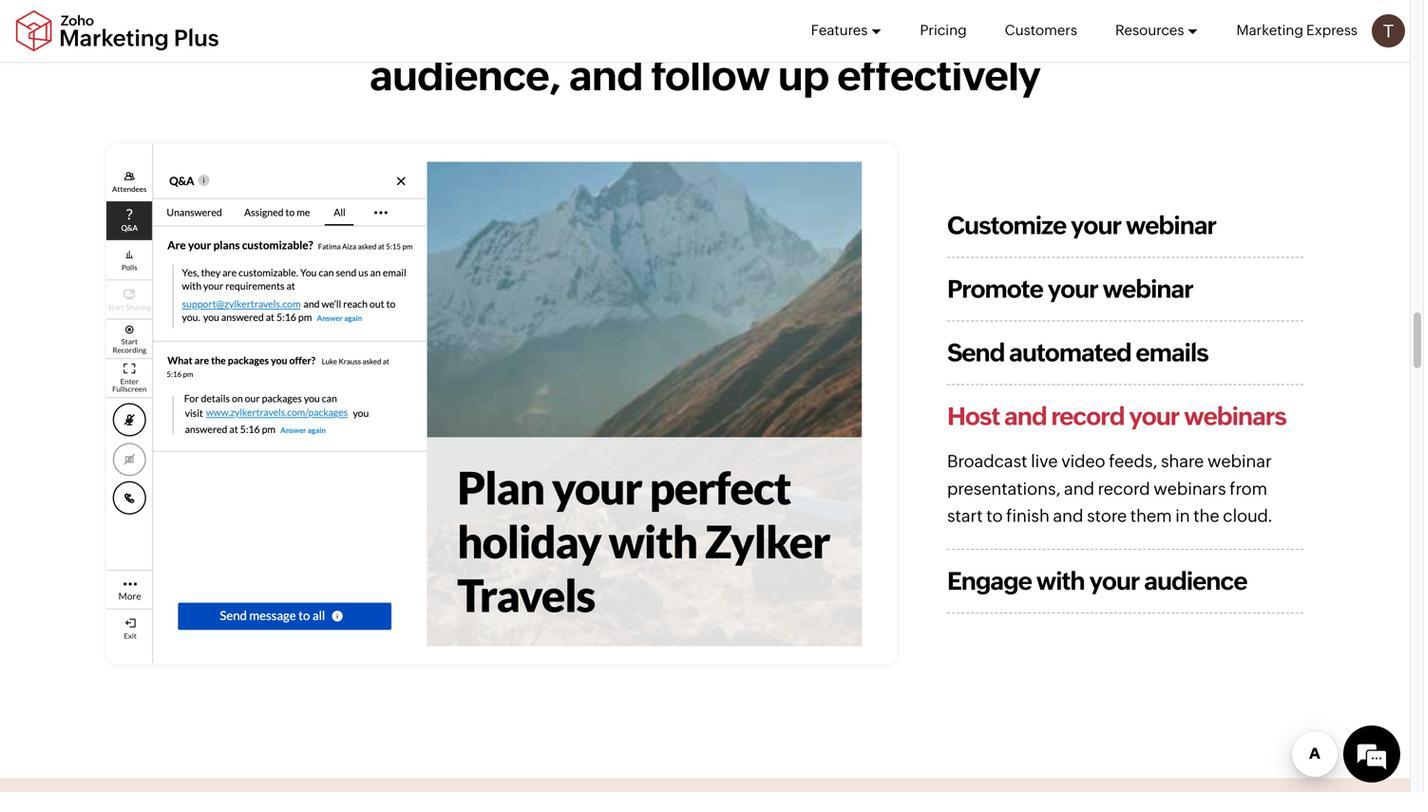 Task type: vqa. For each thing, say whether or not it's contained in the screenshot.
top webinars
yes



Task type: describe. For each thing, give the bounding box(es) containing it.
webinar inside broadcast live video feeds, share webinar presentations, and record webinars from start to finish and store them in the cloud.
[[1207, 452, 1272, 471]]

presentations,
[[947, 479, 1061, 499]]

terry turtle image
[[1372, 14, 1405, 48]]

invite
[[924, 9, 1031, 57]]

webinar for promote your webinar
[[1103, 275, 1193, 303]]

engage
[[947, 567, 1032, 595]]

start
[[947, 507, 983, 526]]

pricing link
[[920, 0, 967, 61]]

emails
[[1136, 339, 1208, 367]]

automated
[[1009, 339, 1131, 367]]

in
[[1175, 507, 1190, 526]]

send
[[947, 339, 1005, 367]]

effectively
[[837, 51, 1040, 99]]

features
[[811, 22, 868, 38]]

promote
[[947, 275, 1043, 303]]

webinars inside broadcast live video feeds, share webinar presentations, and record webinars from start to finish and store them in the cloud.
[[1154, 479, 1226, 499]]

marketing
[[1236, 22, 1303, 38]]

broadcast
[[947, 452, 1027, 471]]

up
[[778, 51, 829, 99]]

0 vertical spatial webinars
[[1184, 402, 1286, 430]]

promote your webinar
[[947, 275, 1193, 303]]

them
[[1130, 507, 1172, 526]]

promote
[[549, 9, 717, 57]]

webinar marketing image
[[106, 144, 897, 664]]

resources
[[1115, 22, 1184, 38]]

broadcast live video feeds, share webinar presentations, and record webinars from start to finish and store them in the cloud.
[[947, 452, 1273, 526]]

resources link
[[1115, 0, 1198, 61]]

video
[[1061, 452, 1105, 471]]

live
[[1031, 452, 1058, 471]]

customers link
[[1005, 0, 1077, 61]]

organize
[[283, 9, 459, 57]]

webinar for customize your webinar
[[1126, 211, 1216, 239]]

marketing express link
[[1236, 0, 1358, 61]]

store
[[1087, 507, 1127, 526]]

follow
[[651, 51, 770, 99]]

record inside broadcast live video feeds, share webinar presentations, and record webinars from start to finish and store them in the cloud.
[[1098, 479, 1150, 499]]



Task type: locate. For each thing, give the bounding box(es) containing it.
your inside organize and promote webinars, invite your audience, and follow up effectively
[[1039, 9, 1127, 57]]

1 vertical spatial webinar
[[1103, 275, 1193, 303]]

the
[[1193, 507, 1219, 526]]

webinars,
[[725, 9, 915, 57]]

pricing
[[920, 22, 967, 38]]

organize and promote webinars, invite your audience, and follow up effectively
[[283, 9, 1127, 99]]

send automated emails
[[947, 339, 1208, 367]]

with
[[1036, 567, 1085, 595]]

engage with your audience
[[947, 567, 1247, 595]]

express
[[1306, 22, 1358, 38]]

audience
[[1144, 567, 1247, 595]]

to
[[986, 507, 1003, 526]]

share
[[1161, 452, 1204, 471]]

0 vertical spatial record
[[1051, 402, 1124, 430]]

record
[[1051, 402, 1124, 430], [1098, 479, 1150, 499]]

record down feeds, in the right of the page
[[1098, 479, 1150, 499]]

webinars up in
[[1154, 479, 1226, 499]]

zoho marketingplus logo image
[[14, 10, 220, 52]]

and
[[467, 9, 541, 57], [569, 51, 643, 99], [1004, 402, 1047, 430], [1064, 479, 1094, 499], [1053, 507, 1083, 526]]

customize
[[947, 211, 1066, 239]]

host
[[947, 402, 1000, 430]]

host and record your webinars
[[947, 402, 1286, 430]]

customers
[[1005, 22, 1077, 38]]

customize your webinar
[[947, 211, 1216, 239]]

1 vertical spatial webinars
[[1154, 479, 1226, 499]]

webinar
[[1126, 211, 1216, 239], [1103, 275, 1193, 303], [1207, 452, 1272, 471]]

0 vertical spatial webinar
[[1126, 211, 1216, 239]]

1 vertical spatial record
[[1098, 479, 1150, 499]]

feeds,
[[1109, 452, 1157, 471]]

marketing express
[[1236, 22, 1358, 38]]

cloud.
[[1223, 507, 1273, 526]]

audience,
[[370, 51, 561, 99]]

record up video
[[1051, 402, 1124, 430]]

webinars up share
[[1184, 402, 1286, 430]]

features link
[[811, 0, 882, 61]]

your
[[1039, 9, 1127, 57], [1071, 211, 1121, 239], [1047, 275, 1098, 303], [1129, 402, 1179, 430], [1089, 567, 1140, 595]]

from
[[1230, 479, 1267, 499]]

2 vertical spatial webinar
[[1207, 452, 1272, 471]]

webinars
[[1184, 402, 1286, 430], [1154, 479, 1226, 499]]

finish
[[1006, 507, 1050, 526]]



